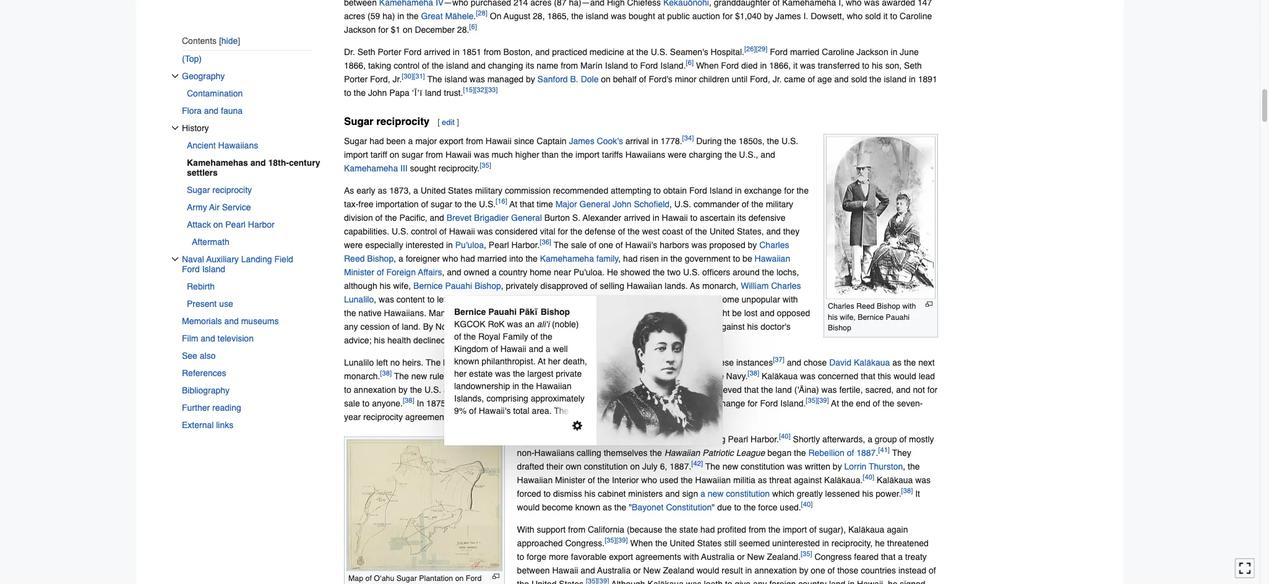 Task type: locate. For each thing, give the bounding box(es) containing it.
on right $1 in the left of the page
[[403, 24, 413, 34]]

harbor down monarch
[[674, 371, 700, 381]]

kamehamehas and 18th-century settlers link
[[187, 154, 322, 181]]

, for content
[[374, 294, 377, 304]]

as left next
[[893, 358, 902, 367]]

to inside [38] in 1875, the united states congress agreed to seven years of reciprocity in exchange for ford island. [35] [39]
[[589, 398, 596, 408]]

arrival
[[626, 136, 649, 146]]

used inside "(noble) of the royal family of the kingdom of hawaii and a well known philanthropist. at her death, her estate was the largest private landownership in the hawaiian islands, comprising approximately 9% of hawaii's total area. the revenues from these lands are used to operate the kamehameha schools, which were established in 1887 according to pauahi's will. pauahi was married to businessman and philanthropist charles reed bishop."
[[454, 431, 473, 441]]

the inside hawaiian patriotic league began the rebellion of 1887 . [41]
[[794, 448, 806, 458]]

0 vertical spatial arrived
[[424, 47, 451, 57]]

in right result
[[746, 566, 753, 576]]

on inside map of oʻahu sugar plantation on ford
[[455, 574, 464, 583]]

when for ford
[[696, 60, 719, 70]]

bishop inside the bernice pauahi pākī bishop kgcok rok was an aliʻi
[[541, 307, 570, 317]]

x small image for naval auxiliary landing field ford island
[[172, 256, 179, 263]]

still
[[725, 538, 737, 548]]

0 horizontal spatial caroline
[[822, 47, 855, 57]]

ford, inside when ford died in 1866, it was transferred to his son, seth porter ford, jr.
[[370, 74, 390, 84]]

island up 'behalf'
[[605, 60, 629, 70]]

businessman
[[454, 480, 506, 490]]

to right forced
[[544, 489, 551, 499]]

arrived down john schofield link
[[624, 213, 651, 223]]

0 vertical spatial export
[[440, 136, 464, 146]]

1 vertical spatial harbor
[[674, 371, 700, 381]]

the down the no
[[394, 371, 409, 381]]

18th-
[[268, 158, 289, 168]]

0 horizontal spatial [40] link
[[780, 433, 791, 441]]

1 vertical spatial be
[[733, 308, 742, 318]]

[35] down seven years of reciprocity link
[[643, 411, 655, 418]]

a left group
[[868, 434, 873, 444]]

(59 ha)
[[368, 11, 395, 21]]

0 horizontal spatial arrived
[[424, 47, 451, 57]]

contamination link
[[187, 85, 313, 102]]

by inside kalākaua was concerned that this would lead to annexation by the u.s. and to the contravening of the traditions of the hawaiian people, who believed that the land ('āina) was fertile, sacred, and not for sale to anyone.
[[399, 385, 408, 395]]

united inside [38] in 1875, the united states congress agreed to seven years of reciprocity in exchange for ford island. [35] [39]
[[465, 398, 490, 408]]

. inside 'great māhele . [28]'
[[474, 11, 476, 21]]

was
[[865, 0, 880, 7], [611, 11, 627, 21], [801, 60, 816, 70], [470, 74, 485, 84], [474, 150, 490, 159], [478, 226, 493, 236], [692, 240, 707, 250], [379, 294, 394, 304], [507, 319, 523, 329], [485, 358, 501, 367], [495, 369, 511, 379], [450, 371, 465, 381], [801, 371, 816, 381], [822, 385, 837, 395], [788, 462, 803, 472], [484, 468, 499, 478], [916, 475, 931, 485]]

1 vertical spatial [36]
[[604, 334, 616, 342]]

hawaiians down "history" link
[[218, 140, 258, 150]]

control up [30]
[[394, 60, 420, 70]]

0 horizontal spatial [40]
[[780, 433, 791, 441]]

1866,
[[344, 60, 366, 70], [770, 60, 791, 70]]

the down patriotic
[[706, 462, 721, 472]]

that inside the [16] at that time major general john schofield
[[520, 199, 535, 209]]

import left tariff
[[344, 150, 368, 159]]

, up native
[[374, 294, 377, 304]]

known inside the it would become known as the "
[[576, 502, 601, 512]]

u.s. inside [38] the new ruler was pressured by the u.s. government to surrender pearl harbor to the navy. [38]
[[534, 371, 551, 381]]

of inside map of oʻahu sugar plantation on ford
[[366, 574, 372, 583]]

2 vertical spatial lunalilo
[[344, 358, 374, 367]]

1 vertical spatial john
[[613, 199, 632, 209]]

1 horizontal spatial at
[[658, 11, 665, 21]]

1 vertical spatial [39] link
[[617, 537, 628, 545]]

0 horizontal spatial annexation
[[354, 385, 396, 395]]

total
[[513, 406, 530, 416]]

plantation
[[419, 574, 453, 583]]

sugar inside map of oʻahu sugar plantation on ford
[[397, 574, 417, 583]]

a up importation
[[414, 185, 418, 195]]

1 horizontal spatial 1873,
[[478, 322, 500, 332]]

july
[[643, 462, 658, 472]]

1 horizontal spatial bernice
[[454, 307, 486, 317]]

lunalilo inside william charles lunalilo
[[344, 294, 374, 304]]

the inside [38] in 1875, the united states congress agreed to seven years of reciprocity in exchange for ford island. [35] [39]
[[451, 398, 463, 408]]

1 x small image from the top
[[172, 124, 179, 132]]

1 vertical spatial arrived
[[624, 213, 651, 223]]

2 1866, from the left
[[770, 60, 791, 70]]

1887 up lorrin thurston link
[[857, 448, 876, 458]]

pauahi up let at the bottom left of page
[[445, 281, 472, 291]]

[35] down ('āina)
[[806, 397, 818, 405]]

constitution down the militia in the right of the page
[[726, 489, 770, 499]]

its inside ford married caroline jackson in june 1866, taking control of the island and changing its name from marín island to ford island.
[[526, 60, 535, 70]]

area.
[[532, 406, 552, 416]]

1 1866, from the left
[[344, 60, 366, 70]]

reed up david kalākaua link
[[857, 302, 875, 311]]

[36] inside pu'uloa , pearl harbor. [36] the sale of one of hawaii's harbors was proposed by
[[540, 239, 552, 246]]

1 horizontal spatial james
[[776, 11, 802, 21]]

was left much
[[474, 150, 490, 159]]

[39] link down ('āina)
[[818, 397, 829, 405]]

hawaiian up the years
[[623, 385, 658, 395]]

[39] link
[[818, 397, 829, 405], [617, 537, 628, 545]]

on inside on january 20, 1887, the united states began leasing pearl harbor. [40]
[[517, 434, 529, 444]]

1 vertical spatial australia
[[598, 566, 631, 576]]

congress.
[[566, 538, 605, 548]]

caroline down the 147
[[900, 11, 933, 21]]

were up drafted
[[515, 443, 533, 453]]

charles inside charles reed bishop
[[760, 240, 790, 250]]

sign
[[683, 489, 699, 499]]

0 vertical spatial all
[[521, 294, 529, 304]]

rok
[[488, 319, 505, 329]]

, for of
[[710, 0, 712, 7]]

at up largest
[[538, 357, 546, 367]]

of right end
[[873, 398, 881, 408]]

0 vertical spatial he
[[493, 335, 503, 345]]

1887 inside "(noble) of the royal family of the kingdom of hawaii and a well known philanthropist. at her death, her estate was the largest private landownership in the hawaiian islands, comprising approximately 9% of hawaii's total area. the revenues from these lands are used to operate the kamehameha schools, which were established in 1887 according to pauahi's will. pauahi was married to businessman and philanthropist charles reed bishop."
[[464, 456, 483, 466]]

was inside , was content to let bishop run almost all business affairs but the ceding of lands would become unpopular with the native hawaiians. many islanders thought that all the islands, rather than just pearl harbor, might be lost and opposed any cession of land. by november 1873, lunalilo canceled negotiations and returned to drinking, against his doctor's advice; his health declined swiftly, and he died on february 3, 1874.
[[379, 294, 394, 304]]

john down attempting
[[613, 199, 632, 209]]

1 vertical spatial at
[[627, 47, 634, 57]]

0 horizontal spatial he
[[493, 335, 503, 345]]

flora and fauna link
[[182, 102, 313, 119]]

were inside "(noble) of the royal family of the kingdom of hawaii and a well known philanthropist. at her death, her estate was the largest private landownership in the hawaiian islands, comprising approximately 9% of hawaii's total area. the revenues from these lands are used to operate the kamehameha schools, which were established in 1887 according to pauahi's will. pauahi was married to businessman and philanthropist charles reed bishop."
[[515, 443, 533, 453]]

[38]
[[380, 370, 392, 378], [748, 370, 760, 378], [403, 397, 415, 405], [902, 488, 913, 495]]

1 horizontal spatial military
[[766, 199, 794, 209]]

u.s. inside kalākaua was concerned that this would lead to annexation by the u.s. and to the contravening of the traditions of the hawaiian people, who believed that the land ('āina) was fertile, sacred, and not for sale to anyone.
[[425, 385, 442, 395]]

1 vertical spatial began
[[768, 448, 792, 458]]

surrender
[[611, 371, 649, 381]]

1 horizontal spatial government
[[685, 254, 731, 263]]

would down forced
[[517, 502, 540, 512]]

0 vertical spatial lunalilo
[[344, 294, 374, 304]]

family
[[503, 332, 529, 342]]

to right due
[[735, 502, 742, 512]]

0 horizontal spatial bernice
[[414, 281, 443, 291]]

reed inside charles reed bishop with his wife, bernice pauahi bishop
[[857, 302, 875, 311]]

home
[[530, 267, 552, 277]]

1 vertical spatial against
[[794, 475, 822, 485]]

1 horizontal spatial at
[[538, 357, 546, 367]]

, for commander
[[670, 199, 672, 209]]

0 vertical spatial at
[[658, 11, 665, 21]]

island down '1851'
[[446, 60, 469, 70]]

pearl inside on january 20, 1887, the united states began leasing pearl harbor. [40]
[[728, 434, 749, 444]]

x small image for history
[[172, 124, 179, 132]]

control
[[394, 60, 420, 70], [411, 226, 437, 236]]

might
[[709, 308, 730, 318]]

known down dismiss
[[576, 502, 601, 512]]

, for owned
[[442, 267, 445, 277]]

with inside , was content to let bishop run almost all business affairs but the ceding of lands would become unpopular with the native hawaiians. many islanders thought that all the islands, rather than just pearl harbor, might be lost and opposed any cession of land. by november 1873, lunalilo canceled negotiations and returned to drinking, against his doctor's advice; his health declined swiftly, and he died on february 3, 1874.
[[783, 294, 798, 304]]

seth inside dr. seth porter ford arrived in 1851 from boston, and practiced medicine at the u.s. seamen's hospital. [26] [29]
[[358, 47, 376, 57]]

television
[[218, 334, 254, 344]]

australia down favorable on the left bottom of the page
[[598, 566, 631, 576]]

instances
[[737, 358, 773, 367]]

at
[[510, 199, 518, 209], [538, 357, 546, 367], [832, 398, 840, 408]]

1 horizontal spatial reed
[[487, 493, 507, 503]]

thought
[[490, 308, 519, 318]]

naval auxiliary landing field ford island
[[182, 254, 293, 274]]

1 vertical spatial 1873,
[[478, 322, 500, 332]]

bernice for bernice pauahi bishop , privately disapproved of selling hawaiian lands. as monarch,
[[414, 281, 443, 291]]

2 ford, from the left
[[750, 74, 771, 84]]

1 vertical spatial hawaii's
[[479, 406, 511, 416]]

reciprocity
[[377, 115, 430, 127], [213, 185, 252, 195], [657, 398, 696, 408], [364, 412, 403, 422]]

of right the years
[[647, 398, 655, 408]]

1 vertical spatial military
[[766, 199, 794, 209]]

all up aliʻi
[[538, 308, 547, 318]]

since
[[514, 136, 535, 146]]

almost
[[493, 294, 518, 304]]

arrived down december
[[424, 47, 451, 57]]

charles
[[760, 240, 790, 250], [772, 281, 801, 291], [828, 302, 855, 311], [454, 493, 484, 503]]

0 horizontal spatial general
[[511, 213, 542, 223]]

when ford died in 1866, it was transferred to his son, seth porter ford, jr.
[[344, 60, 922, 84]]

was inside during the 1850s, the u.s. import tariff on sugar from hawaii was much higher than the import tariffs hawaiians were charging the u.s., and kamehameha iii sought reciprocity. [35]
[[474, 150, 490, 159]]

be left "lost"
[[733, 308, 742, 318]]

alexander
[[583, 213, 622, 223]]

1 horizontal spatial with
[[783, 294, 798, 304]]

0 vertical spatial 1873,
[[390, 185, 411, 195]]

[36] link down negotiations
[[604, 334, 616, 342]]

0 horizontal spatial land
[[425, 87, 442, 97]]

marín
[[581, 60, 603, 70]]

0 horizontal spatial [39]
[[617, 537, 628, 545]]

ford, right until
[[750, 74, 771, 84]]

showed inside , and owned a country home near pu'uloa. he showed the two u.s. officers around the lochs, although his wife,
[[621, 267, 651, 277]]

seven years of reciprocity link
[[598, 398, 696, 408]]

states down contravening
[[493, 398, 517, 408]]

0 vertical spatial [39] link
[[818, 397, 829, 405]]

jackson up son,
[[857, 47, 889, 57]]

of inside hawaiian patriotic league began the rebellion of 1887 . [41]
[[847, 448, 855, 458]]

[37] link
[[773, 356, 785, 364]]

reed inside "(noble) of the royal family of the kingdom of hawaii and a well known philanthropist. at her death, her estate was the largest private landownership in the hawaiian islands, comprising approximately 9% of hawaii's total area. the revenues from these lands are used to operate the kamehameha schools, which were established in 1887 according to pauahi's will. pauahi was married to businessman and philanthropist charles reed bishop."
[[487, 493, 507, 503]]

ford inside naval auxiliary landing field ford island
[[182, 264, 200, 274]]

, inside the , the hawaiian minister of the interior who used the hawaiian militia as threat against kalākaua.
[[903, 462, 906, 472]]

[36] down negotiations
[[604, 334, 616, 342]]

died down [26] link
[[742, 60, 758, 70]]

[26]
[[745, 45, 756, 53]]

pearl inside , was content to let bishop run almost all business affairs but the ceding of lands would become unpopular with the native hawaiians. many islanders thought that all the islands, rather than just pearl harbor, might be lost and opposed any cession of land. by november 1873, lunalilo canceled negotiations and returned to drinking, against his doctor's advice; his health declined swiftly, and he died on february 3, 1874.
[[656, 308, 676, 318]]

congress inside [38] in 1875, the united states congress agreed to seven years of reciprocity in exchange for ford island. [35] [39]
[[520, 398, 557, 408]]

island inside 'on behalf of ford's minor children until ford, jr. came of age and sold the island in 1891 to the john papa ʻīʻī land trust.'
[[884, 74, 907, 84]]

annexation
[[354, 385, 396, 395], [755, 566, 797, 576]]

0 horizontal spatial military
[[475, 185, 503, 195]]

become inside the it would become known as the "
[[542, 502, 573, 512]]

his left power.
[[863, 489, 874, 499]]

become inside , was content to let bishop run almost all business affairs but the ceding of lands would become unpopular with the native hawaiians. many islanders thought that all the islands, rather than just pearl harbor, might be lost and opposed any cession of land. by november 1873, lunalilo canceled negotiations and returned to drinking, against his doctor's advice; his health declined swiftly, and he died on february 3, 1874.
[[709, 294, 740, 304]]

1 horizontal spatial her
[[548, 357, 561, 367]]

0 vertical spatial new
[[412, 371, 427, 381]]

wife, inside , and owned a country home near pu'uloa. he showed the two u.s. officers around the lochs, although his wife,
[[393, 281, 411, 291]]

were inside during the 1850s, the u.s. import tariff on sugar from hawaii was much higher than the import tariffs hawaiians were charging the u.s., and kamehameha iii sought reciprocity. [35]
[[668, 150, 687, 159]]

1 horizontal spatial its
[[738, 213, 747, 223]]

, granddaughter of kamehameha i, who was awarded 147 acres (59 ha) in the
[[344, 0, 933, 21]]

1873, inside as early as 1873, a united states military commission recommended attempting to obtain ford island in exchange for the tax-free importation of sugar to the u.s.
[[390, 185, 411, 195]]

1 vertical spatial exchange
[[708, 398, 746, 408]]

new for ruler
[[412, 371, 427, 381]]

[35] down sugar had been a major export from hawaii since captain james cook's arrival in 1778. [34]
[[480, 162, 492, 170]]

who down pu'uloa
[[443, 254, 458, 263]]

0 horizontal spatial lands
[[536, 419, 557, 428]]

league
[[737, 448, 766, 458]]

u.s. up brigadier
[[479, 199, 496, 209]]

and inside burton s. alexander arrived in hawaii to ascertain its defensive capabilities. u.s. control of hawaii was considered vital for the defense of the west coast of the united states, and they were especially interested in
[[767, 226, 781, 236]]

use
[[219, 299, 233, 309]]

states inside [38] in 1875, the united states congress agreed to seven years of reciprocity in exchange for ford island. [35] [39]
[[493, 398, 517, 408]]

1 ford, from the left
[[370, 74, 390, 84]]

1 vertical spatial island
[[710, 185, 733, 195]]

of inside ford married caroline jackson in june 1866, taking control of the island and changing its name from marín island to ford island.
[[422, 60, 430, 70]]

new for constitution
[[723, 462, 739, 472]]

affairs
[[418, 267, 442, 277]]

than down captain
[[542, 150, 559, 159]]

0 vertical spatial land
[[425, 87, 442, 97]]

2 horizontal spatial bernice
[[858, 313, 884, 322]]

2 " from the left
[[712, 502, 715, 512]]

of inside shortly afterwards, a group of mostly non-hawaiians calling themselves the
[[900, 434, 907, 444]]

who inside the , the hawaiian minister of the interior who used the hawaiian militia as threat against kalākaua.
[[642, 475, 658, 485]]

when inside when ford died in 1866, it was transferred to his son, seth porter ford, jr.
[[696, 60, 719, 70]]

to down monarch. on the bottom
[[344, 385, 351, 395]]

was up it
[[916, 475, 931, 485]]

harbor. inside on january 20, 1887, the united states began leasing pearl harbor. [40]
[[751, 434, 780, 444]]

1 vertical spatial caroline
[[822, 47, 855, 57]]

people,
[[661, 385, 689, 395]]

0 vertical spatial one
[[599, 240, 614, 250]]

congress
[[520, 398, 557, 408], [815, 552, 852, 562]]

[39] link down the california
[[617, 537, 628, 545]]

0 vertical spatial were
[[668, 150, 687, 159]]

lorrin
[[845, 462, 867, 472]]

0 vertical spatial island.
[[661, 60, 686, 70]]

1 horizontal spatial these
[[713, 358, 734, 367]]

favorable
[[571, 552, 607, 562]]

0 vertical spatial australia
[[702, 552, 735, 562]]

auxiliary
[[206, 254, 239, 264]]

1 vertical spatial porter
[[344, 74, 368, 84]]

land right ʻīʻī
[[425, 87, 442, 97]]

pākī
[[519, 307, 539, 317]]

on left july
[[631, 462, 640, 472]]

0 horizontal spatial at
[[627, 47, 634, 57]]

of right 'behalf'
[[639, 74, 647, 84]]

1 horizontal spatial sale
[[571, 240, 587, 250]]

of down calling
[[588, 475, 595, 485]]

harbor up aftermath link
[[248, 220, 275, 230]]

0 vertical spatial annexation
[[354, 385, 396, 395]]

considered
[[496, 226, 538, 236]]

ford inside dr. seth porter ford arrived in 1851 from boston, and practiced medicine at the u.s. seamen's hospital. [26] [29]
[[404, 47, 422, 57]]

as down cabinet
[[603, 502, 612, 512]]

reed inside charles reed bishop
[[344, 254, 365, 263]]

0 horizontal spatial died
[[505, 335, 521, 345]]

2 horizontal spatial with
[[903, 302, 917, 311]]

end
[[856, 398, 871, 408]]

bernice inside charles reed bishop with his wife, bernice pauahi bishop
[[858, 313, 884, 322]]

1 horizontal spatial used
[[660, 475, 679, 485]]

annexation inside kalākaua was concerned that this would lead to annexation by the u.s. and to the contravening of the traditions of the hawaiian people, who believed that the land ('āina) was fertile, sacred, and not for sale to anyone.
[[354, 385, 396, 395]]

was inside the lunalilo left no heirs. the legislature was empowered by the constitution to elect the monarch in these instances [37] and chose david kalākaua
[[485, 358, 501, 367]]

bernice for bernice pauahi pākī bishop kgcok rok was an aliʻi
[[454, 307, 486, 317]]

shortly
[[793, 434, 820, 444]]

0 horizontal spatial began
[[672, 434, 696, 444]]

exchange inside [38] in 1875, the united states congress agreed to seven years of reciprocity in exchange for ford island. [35] [39]
[[708, 398, 746, 408]]

porter up taking
[[378, 47, 402, 57]]

1 horizontal spatial wife,
[[840, 313, 856, 322]]

1 horizontal spatial .
[[876, 448, 879, 458]]

ford up the commander
[[690, 185, 708, 195]]

son,
[[886, 60, 902, 70]]

0 horizontal spatial export
[[440, 136, 464, 146]]

had inside sugar had been a major export from hawaii since captain james cook's arrival in 1778. [34]
[[370, 136, 384, 146]]

for right not
[[928, 385, 938, 395]]

1 vertical spatial wife,
[[840, 313, 856, 322]]

lorrin thurston link
[[845, 462, 903, 472]]

the inside when the united states still seemed uninterested in reciprocity, he threatened to forge more favorable export agreements with australia or new zealand.
[[656, 538, 668, 548]]

by inside pu'uloa , pearl harbor. [36] the sale of one of hawaii's harbors was proposed by
[[748, 240, 757, 250]]

to inside 'on behalf of ford's minor children until ford, jr. came of age and sold the island in 1891 to the john papa ʻīʻī land trust.'
[[344, 87, 351, 97]]

the inside shortly afterwards, a group of mostly non-hawaiians calling themselves the
[[650, 448, 662, 458]]

by down states,
[[748, 240, 757, 250]]

2 jr. from the left
[[773, 74, 782, 84]]

[40] inside on january 20, 1887, the united states began leasing pearl harbor. [40]
[[780, 433, 791, 441]]

was right harbors
[[692, 240, 707, 250]]

his down foreign
[[380, 281, 391, 291]]

as inside the it would become known as the "
[[603, 502, 612, 512]]

agreement,
[[405, 412, 449, 422]]

import inside with support from california (because the state had profited from the import of sugar), kalākaua again approached congress.
[[783, 525, 807, 535]]

hawaii down family
[[501, 344, 527, 354]]

at inside 'at the end of the seven- year reciprocity agreement, the united states showed little interest in renewal.'
[[832, 398, 840, 408]]

lunalilo inside the lunalilo left no heirs. the legislature was empowered by the constitution to elect the monarch in these instances [37] and chose david kalākaua
[[344, 358, 374, 367]]

who inside the , granddaughter of kamehameha i, who was awarded 147 acres (59 ha) in the
[[846, 0, 862, 7]]

0 vertical spatial exchange
[[745, 185, 782, 195]]

kamehamehas
[[187, 158, 248, 168]]

of inside as early as 1873, a united states military commission recommended attempting to obtain ford island in exchange for the tax-free importation of sugar to the u.s.
[[421, 199, 429, 209]]

2 horizontal spatial reed
[[857, 302, 875, 311]]

1 horizontal spatial seth
[[905, 60, 922, 70]]

reciprocity down anyone.
[[364, 412, 403, 422]]

1 horizontal spatial [40] link
[[802, 501, 813, 509]]

these inside the lunalilo left no heirs. the legislature was empowered by the constitution to elect the monarch in these instances [37] and chose david kalākaua
[[713, 358, 734, 367]]

1851
[[462, 47, 482, 57]]

1 vertical spatial he
[[876, 538, 885, 548]]

privately
[[506, 281, 538, 291]]

air
[[209, 202, 220, 212]]

0 vertical spatial x small image
[[172, 124, 179, 132]]

ascertain
[[700, 213, 735, 223]]

importation
[[376, 199, 419, 209]]

kalākaua inside with support from california (because the state had profited from the import of sugar), kalākaua again approached congress.
[[849, 525, 885, 535]]

[38] left it
[[902, 488, 913, 495]]

island up the commander
[[710, 185, 733, 195]]

countries
[[861, 566, 897, 576]]

sugar inside during the 1850s, the u.s. import tariff on sugar from hawaii was much higher than the import tariffs hawaiians were charging the u.s., and kamehameha iii sought reciprocity. [35]
[[402, 150, 424, 159]]

group
[[875, 434, 898, 444]]

and down the defensive
[[767, 226, 781, 236]]

references link
[[182, 365, 313, 382]]

wife, up david
[[840, 313, 856, 322]]

and inside kamehamehas and 18th-century settlers
[[251, 158, 266, 168]]

john schofield link
[[613, 199, 670, 209]]

arrived
[[424, 47, 451, 57], [624, 213, 651, 223]]

lands down lands.
[[661, 294, 681, 304]]

exchange up the defensive
[[745, 185, 782, 195]]

from inside "(noble) of the royal family of the kingdom of hawaii and a well known philanthropist. at her death, her estate was the largest private landownership in the hawaiian islands, comprising approximately 9% of hawaii's total area. the revenues from these lands are used to operate the kamehameha schools, which were established in 1887 according to pauahi's will. pauahi was married to businessman and philanthropist charles reed bishop."
[[493, 419, 510, 428]]

,
[[710, 0, 712, 7], [670, 199, 672, 209], [484, 240, 487, 250], [394, 254, 396, 263], [619, 254, 621, 263], [442, 267, 445, 277], [501, 281, 504, 291], [374, 294, 377, 304], [903, 462, 906, 472]]

of inside the , the hawaiian minister of the interior who used the hawaiian militia as threat against kalākaua.
[[588, 475, 595, 485]]

u.s. right two
[[684, 267, 700, 277]]

not
[[914, 385, 926, 395]]

1 " from the left
[[629, 502, 632, 512]]

for inside as early as 1873, a united states military commission recommended attempting to obtain ford island in exchange for the tax-free importation of sugar to the u.s.
[[785, 185, 795, 195]]

1 horizontal spatial general
[[580, 199, 611, 209]]

pauahi down the almost
[[489, 307, 517, 317]]

reading
[[212, 403, 241, 413]]

on for august
[[490, 11, 502, 21]]

constitution down calling
[[584, 462, 628, 472]]

general inside the [16] at that time major general john schofield
[[580, 199, 611, 209]]

as up the tax-
[[344, 185, 354, 195]]

1866, down dr.
[[344, 60, 366, 70]]

1 horizontal spatial be
[[743, 254, 753, 263]]

that down david kalākaua link
[[861, 371, 876, 381]]

1 vertical spatial government
[[554, 371, 599, 381]]

0 vertical spatial married
[[791, 47, 820, 57]]

james cook's link
[[569, 136, 623, 146]]

[38] inside [38] in 1875, the united states congress agreed to seven years of reciprocity in exchange for ford island. [35] [39]
[[403, 397, 415, 405]]

2 horizontal spatial were
[[668, 150, 687, 159]]

0 vertical spatial harbor.
[[512, 240, 540, 250]]

and up the bayonet constitution link
[[666, 489, 680, 499]]

0 vertical spatial military
[[475, 185, 503, 195]]

were down capabilities.
[[344, 240, 363, 250]]

commander
[[694, 199, 740, 209]]

australia
[[702, 552, 735, 562], [598, 566, 631, 576]]

1 vertical spatial these
[[512, 419, 533, 428]]

0 horizontal spatial .
[[474, 11, 476, 21]]

bernice inside the bernice pauahi pākī bishop kgcok rok was an aliʻi
[[454, 307, 486, 317]]

1873,
[[390, 185, 411, 195], [478, 322, 500, 332]]

1 horizontal spatial began
[[768, 448, 792, 458]]

would inside congress feared that a treaty between hawaii and australia or new zealand would result in annexation by one of those countries instead of the united states.
[[697, 566, 720, 576]]

from down practiced
[[561, 60, 578, 70]]

2 x small image from the top
[[172, 256, 179, 263]]

[37]
[[773, 356, 785, 364]]

began
[[672, 434, 696, 444], [768, 448, 792, 458]]

philanthropist.
[[482, 357, 536, 367]]

1 vertical spatial used
[[660, 475, 679, 485]]

of down defense
[[590, 240, 597, 250]]

on inside on august 28, 1865, the island was bought at public auction for $1,040 by james i. dowsett, who sold it to caroline jackson for $1 on december 28.
[[490, 11, 502, 21]]

bayonet
[[632, 502, 664, 512]]

0 horizontal spatial island
[[202, 264, 225, 274]]

1 horizontal spatial all
[[538, 308, 547, 318]]

kalākaua
[[854, 358, 891, 367], [762, 371, 798, 381], [877, 475, 913, 485], [849, 525, 885, 535]]

estate
[[469, 369, 493, 379]]

contamination
[[187, 88, 243, 98]]

married
[[791, 47, 820, 57], [478, 254, 507, 263], [502, 468, 531, 478]]

near
[[554, 267, 572, 277]]

hawaiian up lochs,
[[755, 254, 791, 263]]

a hand-drawn map depicting ford island with three sections drawn in a larger scale. clear tape covers parts of the map. image
[[347, 439, 503, 572]]

his inside charles reed bishop with his wife, bernice pauahi bishop
[[828, 313, 838, 322]]

geography
[[182, 71, 225, 81]]

was inside when ford died in 1866, it was transferred to his son, seth porter ford, jr.
[[801, 60, 816, 70]]

into
[[510, 254, 524, 263]]

0 vertical spatial be
[[743, 254, 753, 263]]

caroline up the transferred
[[822, 47, 855, 57]]

[35]
[[480, 162, 492, 170], [806, 397, 818, 405], [643, 411, 655, 418], [605, 537, 617, 545], [801, 551, 813, 558]]

" inside bayonet constitution " due to the force used. [40]
[[712, 502, 715, 512]]

0 horizontal spatial these
[[512, 419, 533, 428]]

a new constitution which greatly lessened his power. [38]
[[701, 488, 913, 499]]

0 vertical spatial congress
[[520, 398, 557, 408]]

0 horizontal spatial ford,
[[370, 74, 390, 84]]

hawaiian inside kalākaua was concerned that this would lead to annexation by the u.s. and to the contravening of the traditions of the hawaiian people, who believed that the land ('āina) was fertile, sacred, and not for sale to anyone.
[[623, 385, 658, 395]]

1 jr. from the left
[[393, 74, 402, 84]]

he up feared
[[876, 538, 885, 548]]

kalākaua.
[[825, 475, 863, 485]]

[30] link
[[402, 72, 414, 80]]

sold inside on august 28, 1865, the island was bought at public auction for $1,040 by james i. dowsett, who sold it to caroline jackson for $1 on december 28.
[[866, 11, 882, 21]]

[35] link down the california
[[605, 537, 617, 545]]

[36] link
[[540, 239, 552, 246], [604, 334, 616, 342]]

the inside [38] the new ruler was pressured by the u.s. government to surrender pearl harbor to the navy. [38]
[[394, 371, 409, 381]]

ruler
[[430, 371, 447, 381]]

officers
[[703, 267, 731, 277]]

and inside dr. seth porter ford arrived in 1851 from boston, and practiced medicine at the u.s. seamen's hospital. [26] [29]
[[536, 47, 550, 57]]

behalf
[[613, 74, 637, 84]]

1 horizontal spatial island.
[[781, 398, 806, 408]]

porter inside when ford died in 1866, it was transferred to his son, seth porter ford, jr.
[[344, 74, 368, 84]]

sugar reciprocity
[[344, 115, 430, 127], [187, 185, 252, 195]]

sugar up "army"
[[187, 185, 210, 195]]

x small image
[[172, 124, 179, 132], [172, 256, 179, 263]]

major general link
[[556, 199, 611, 209]]

in up comprising
[[513, 381, 520, 391]]

a inside "(noble) of the royal family of the kingdom of hawaii and a well known philanthropist. at her death, her estate was the largest private landownership in the hawaiian islands, comprising approximately 9% of hawaii's total area. the revenues from these lands are used to operate the kamehameha schools, which were established in 1887 according to pauahi's will. pauahi was married to businessman and philanthropist charles reed bishop."
[[546, 344, 551, 354]]

[36] down vital
[[540, 239, 552, 246]]

ford inside map of oʻahu sugar plantation on ford
[[466, 574, 482, 583]]

these down 'total'
[[512, 419, 533, 428]]

0 vertical spatial or
[[738, 552, 745, 562]]

0 horizontal spatial sugar reciprocity
[[187, 185, 252, 195]]



Task type: vqa. For each thing, say whether or not it's contained in the screenshot.
1887 within Hawaiian Patriotic League began the Rebellion of 1887 . [41]
yes



Task type: describe. For each thing, give the bounding box(es) containing it.
x small image
[[172, 72, 179, 80]]

risen
[[640, 254, 659, 263]]

dowsett,
[[811, 11, 845, 21]]

and up empowered
[[529, 344, 544, 354]]

, for hawaiian
[[903, 462, 906, 472]]

transferred
[[818, 60, 860, 70]]

from up congress.
[[568, 525, 586, 535]]

[35] link down sugar had been a major export from hawaii since captain james cook's arrival in 1778. [34]
[[480, 162, 492, 170]]

in down schofield
[[653, 213, 660, 223]]

to up the 9%
[[461, 385, 468, 395]]

ford up ford's at the right top of page
[[641, 60, 658, 70]]

of left those
[[828, 566, 835, 576]]

states inside when the united states still seemed uninterested in reciprocity, he threatened to forge more favorable export agreements with australia or new zealand.
[[698, 538, 722, 548]]

, inside pu'uloa , pearl harbor. [36] the sale of one of hawaii's harbors was proposed by
[[484, 240, 487, 250]]

cession
[[361, 322, 390, 332]]

an old man in a top hat with a white beard stands next to a sitting woman in a decorative dress image
[[827, 137, 936, 299]]

the inside "(noble) of the royal family of the kingdom of hawaii and a well known philanthropist. at her death, her estate was the largest private landownership in the hawaiian islands, comprising approximately 9% of hawaii's total area. the revenues from these lands are used to operate the kamehameha schools, which were established in 1887 according to pauahi's will. pauahi was married to businessman and philanthropist charles reed bishop."
[[554, 406, 569, 416]]

changing
[[488, 60, 524, 70]]

they
[[893, 448, 912, 458]]

dismiss
[[553, 489, 582, 499]]

hawaiian down "they drafted their own constitution on july 6, 1887."
[[696, 475, 731, 485]]

1 horizontal spatial as
[[690, 281, 700, 291]]

william
[[741, 281, 769, 291]]

kamehameha inside during the 1850s, the u.s. import tariff on sugar from hawaii was much higher than the import tariffs hawaiians were charging the u.s., and kamehameha iii sought reciprocity. [35]
[[344, 163, 398, 173]]

dr. seth porter ford arrived in 1851 from boston, and practiced medicine at the u.s. seamen's hospital. [26] [29]
[[344, 45, 768, 57]]

(top)
[[182, 54, 202, 64]]

to up philanthropist
[[533, 468, 541, 478]]

2 horizontal spatial [40] link
[[863, 474, 875, 482]]

0 horizontal spatial her
[[454, 369, 467, 379]]

to down the lunalilo left no heirs. the legislature was empowered by the constitution to elect the monarch in these instances [37] and chose david kalākaua
[[602, 371, 609, 381]]

[35] link down seven years of reciprocity link
[[643, 411, 655, 418]]

tax-
[[344, 199, 359, 209]]

on inside , was content to let bishop run almost all business affairs but the ceding of lands would become unpopular with the native hawaiians. many islanders thought that all the islands, rather than just pearl harbor, might be lost and opposed any cession of land. by november 1873, lunalilo canceled negotiations and returned to drinking, against his doctor's advice; his health declined swiftly, and he died on february 3, 1874.
[[524, 335, 533, 345]]

māhele
[[445, 11, 474, 21]]

it
[[916, 489, 921, 499]]

these inside "(noble) of the royal family of the kingdom of hawaii and a well known philanthropist. at her death, her estate was the largest private landownership in the hawaiian islands, comprising approximately 9% of hawaii's total area. the revenues from these lands are used to operate the kamehameha schools, which were established in 1887 according to pauahi's will. pauahi was married to businessman and philanthropist charles reed bishop."
[[512, 419, 533, 428]]

sugar up tariff
[[344, 115, 374, 127]]

again
[[887, 525, 909, 535]]

island inside [30] [31] the island was managed by sanford b. dole
[[445, 74, 467, 84]]

comprising
[[487, 394, 529, 404]]

his down "lost"
[[748, 322, 759, 332]]

of inside the , granddaughter of kamehameha i, who was awarded 147 acres (59 ha) in the
[[773, 0, 780, 7]]

0 horizontal spatial [36] link
[[540, 239, 552, 246]]

sugar inside as early as 1873, a united states military commission recommended attempting to obtain ford island in exchange for the tax-free importation of sugar to the u.s.
[[431, 199, 453, 209]]

hawaii's inside pu'uloa , pearl harbor. [36] the sale of one of hawaii's harbors was proposed by
[[626, 240, 658, 250]]

by inside [30] [31] the island was managed by sanford b. dole
[[526, 74, 535, 84]]

geography link
[[182, 67, 313, 85]]

pearl inside [38] the new ruler was pressured by the u.s. government to surrender pearl harbor to the navy. [38]
[[651, 371, 671, 381]]

of down november
[[454, 332, 462, 342]]

of inside with support from california (because the state had profited from the import of sugar), kalākaua again approached congress.
[[810, 525, 817, 535]]

to up schofield
[[654, 185, 661, 195]]

by inside congress feared that a treaty between hawaii and australia or new zealand would result in annexation by one of those countries instead of the united states.
[[800, 566, 809, 576]]

new inside 'a new constitution which greatly lessened his power. [38]'
[[708, 489, 724, 499]]

the inside dr. seth porter ford arrived in 1851 from boston, and practiced medicine at the u.s. seamen's hospital. [26] [29]
[[637, 47, 649, 57]]

a inside congress feared that a treaty between hawaii and australia or new zealand would result in annexation by one of those countries instead of the united states.
[[898, 552, 903, 562]]

was inside [30] [31] the island was managed by sanford b. dole
[[470, 74, 485, 84]]

1873, inside , was content to let bishop run almost all business affairs but the ceding of lands would become unpopular with the native hawaiians. many islanders thought that all the islands, rather than just pearl harbor, might be lost and opposed any cession of land. by november 1873, lunalilo canceled negotiations and returned to drinking, against his doctor's advice; his health declined swiftly, and he died on february 3, 1874.
[[478, 322, 500, 332]]

kalākaua inside the kalākaua was forced to dismiss his cabinet ministers and sign
[[877, 475, 913, 485]]

to inside bayonet constitution " due to the force used. [40]
[[735, 502, 742, 512]]

film and television link
[[182, 330, 313, 347]]

philanthropist
[[525, 480, 576, 490]]

i,
[[839, 0, 844, 7]]

patriotic
[[703, 448, 734, 458]]

higher
[[516, 150, 540, 159]]

1865,
[[548, 11, 569, 21]]

0 vertical spatial government
[[685, 254, 731, 263]]

lands inside "(noble) of the royal family of the kingdom of hawaii and a well known philanthropist. at her death, her estate was the largest private landownership in the hawaiian islands, comprising approximately 9% of hawaii's total area. the revenues from these lands are used to operate the kamehameha schools, which were established in 1887 according to pauahi's will. pauahi was married to businessman and philanthropist charles reed bishop."
[[536, 419, 557, 428]]

1 vertical spatial [39]
[[617, 537, 628, 545]]

pauahi inside charles reed bishop with his wife, bernice pauahi bishop
[[886, 313, 910, 322]]

of right coast
[[686, 226, 693, 236]]

of right the 9%
[[469, 406, 477, 416]]

of up pu'uloa , pearl harbor. [36] the sale of one of hawaii's harbors was proposed by
[[618, 226, 626, 236]]

, and owned a country home near pu'uloa. he showed the two u.s. officers around the lochs, although his wife,
[[344, 267, 800, 291]]

jackson inside ford married caroline jackson in june 1866, taking control of the island and changing its name from marín island to ford island.
[[857, 47, 889, 57]]

that down navy.
[[745, 385, 759, 395]]

or inside congress feared that a treaty between hawaii and australia or new zealand would result in annexation by one of those countries instead of the united states.
[[633, 566, 641, 576]]

seven
[[598, 398, 621, 408]]

the inside the it would become known as the "
[[615, 502, 627, 512]]

a new constitution link
[[701, 489, 770, 499]]

he inside when the united states still seemed uninterested in reciprocity, he threatened to forge more favorable export agreements with australia or new zealand.
[[876, 538, 885, 548]]

of down pu'uloa.
[[590, 281, 598, 291]]

that inside congress feared that a treaty between hawaii and australia or new zealand would result in annexation by one of those countries instead of the united states.
[[882, 552, 896, 562]]

0 horizontal spatial [39] link
[[617, 537, 628, 545]]

state
[[680, 525, 699, 535]]

present use
[[187, 299, 233, 309]]

of up health
[[392, 322, 400, 332]]

[35] down uninterested
[[801, 551, 813, 558]]

instead
[[899, 566, 927, 576]]

ford, inside 'on behalf of ford's minor children until ford, jr. came of age and sold the island in 1891 to the john papa ʻīʻī land trust.'
[[750, 74, 771, 84]]

to inside when ford died in 1866, it was transferred to his son, seth porter ford, jr.
[[863, 60, 870, 70]]

0 horizontal spatial [6]
[[470, 23, 477, 31]]

reed for charles reed bishop with his wife, bernice pauahi bishop
[[857, 302, 875, 311]]

, up the almost
[[501, 281, 504, 291]]

[38] down 'instances'
[[748, 370, 760, 378]]

[35] link down ('āina)
[[806, 397, 818, 405]]

rebellion
[[809, 448, 845, 458]]

hawaii down the brevet link
[[449, 226, 475, 236]]

1 vertical spatial [40]
[[863, 474, 875, 482]]

ford right [29] link at the right top of page
[[770, 47, 788, 57]]

island inside as early as 1873, a united states military commission recommended attempting to obtain ford island in exchange for the tax-free importation of sugar to the u.s.
[[710, 185, 733, 195]]

lochs,
[[777, 267, 800, 277]]

country
[[499, 267, 528, 277]]

cook's
[[597, 136, 623, 146]]

harbor. inside pu'uloa , pearl harbor. [36] the sale of one of hawaii's harbors was proposed by
[[512, 240, 540, 250]]

from up seemed
[[749, 525, 766, 535]]

heirs.
[[403, 358, 424, 367]]

0 vertical spatial [6] link
[[470, 23, 477, 31]]

was up businessman
[[484, 468, 499, 478]]

of up just
[[651, 294, 658, 304]]

[38] link down 'instances'
[[748, 370, 760, 378]]

to left navy.
[[703, 371, 710, 381]]

bishop inside , was content to let bishop run almost all business affairs but the ceding of lands would become unpopular with the native hawaiians. many islanders thought that all the islands, rather than just pearl harbor, might be lost and opposed any cession of land. by november 1873, lunalilo canceled negotiations and returned to drinking, against his doctor's advice; his health declined swiftly, and he died on february 3, 1874.
[[449, 294, 475, 304]]

islanders
[[453, 308, 487, 318]]

in right the risen at top right
[[662, 254, 668, 263]]

in inside dr. seth porter ford arrived in 1851 from boston, and practiced medicine at the u.s. seamen's hospital. [26] [29]
[[453, 47, 460, 57]]

[15] [32] [33]
[[463, 86, 498, 94]]

and up seven-
[[897, 385, 911, 395]]

change page preview settings image
[[573, 421, 583, 431]]

, for foreigner
[[394, 254, 396, 263]]

wife, inside charles reed bishop with his wife, bernice pauahi bishop
[[840, 313, 856, 322]]

hawaii's inside "(noble) of the royal family of the kingdom of hawaii and a well known philanthropist. at her death, her estate was the largest private landownership in the hawaiian islands, comprising approximately 9% of hawaii's total area. the revenues from these lands are used to operate the kamehameha schools, which were established in 1887 according to pauahi's will. pauahi was married to businessman and philanthropist charles reed bishop."
[[479, 406, 511, 416]]

contents
[[182, 36, 217, 45]]

reed for charles reed bishop
[[344, 254, 365, 263]]

edit
[[442, 117, 455, 127]]

and inside the lunalilo left no heirs. the legislature was empowered by the constitution to elect the monarch in these instances [37] and chose david kalākaua
[[787, 358, 802, 367]]

lunalilo inside , was content to let bishop run almost all business affairs but the ceding of lands would become unpopular with the native hawaiians. many islanders thought that all the islands, rather than just pearl harbor, might be lost and opposed any cession of land. by november 1873, lunalilo canceled negotiations and returned to drinking, against his doctor's advice; his health declined swiftly, and he died on february 3, 1874.
[[502, 322, 532, 332]]

capabilities.
[[344, 226, 390, 236]]

bernice pauahi pākī bishop kgcok rok was an aliʻi
[[454, 307, 570, 329]]

of down largest
[[537, 385, 544, 395]]

treaty
[[906, 552, 927, 562]]

of up the defensive
[[742, 199, 749, 209]]

in inside 'at the end of the seven- year reciprocity agreement, the united states showed little interest in renewal.'
[[602, 412, 608, 422]]

fullscreen image
[[1240, 562, 1252, 575]]

sale inside pu'uloa , pearl harbor. [36] the sale of one of hawaii's harbors was proposed by
[[571, 240, 587, 250]]

of left age
[[808, 74, 816, 84]]

service
[[222, 202, 251, 212]]

[41]
[[879, 447, 890, 454]]

bayonet constitution link
[[632, 502, 712, 512]]

[33] link
[[487, 86, 498, 94]]

and down ruler
[[444, 385, 458, 395]]

contravening
[[485, 385, 535, 395]]

hawaii inside congress feared that a treaty between hawaii and australia or new zealand would result in annexation by one of those countries instead of the united states.
[[553, 566, 579, 576]]

on for january
[[517, 434, 529, 444]]

on down army air service
[[213, 220, 223, 230]]

elect
[[633, 358, 651, 367]]

[35] inside during the 1850s, the u.s. import tariff on sugar from hawaii was much higher than the import tariffs hawaiians were charging the u.s., and kamehameha iii sought reciprocity. [35]
[[480, 162, 492, 170]]

as inside as early as 1873, a united states military commission recommended attempting to obtain ford island in exchange for the tax-free importation of sugar to the u.s.
[[378, 185, 387, 195]]

or inside when the united states still seemed uninterested in reciprocity, he threatened to forge more favorable export agreements with australia or new zealand.
[[738, 552, 745, 562]]

to up the brevet link
[[455, 199, 462, 209]]

1 horizontal spatial [39] link
[[818, 397, 829, 405]]

to left let at the bottom left of page
[[428, 294, 435, 304]]

private
[[556, 369, 582, 379]]

unpopular
[[742, 294, 781, 304]]

1 horizontal spatial import
[[576, 150, 600, 159]]

export inside when the united states still seemed uninterested in reciprocity, he threatened to forge more favorable export agreements with australia or new zealand.
[[609, 552, 633, 562]]

united inside when the united states still seemed uninterested in reciprocity, he threatened to forge more favorable export agreements with australia or new zealand.
[[670, 538, 695, 548]]

was up ('āina)
[[801, 371, 816, 381]]

for down 'granddaughter'
[[723, 11, 733, 21]]

june
[[900, 47, 919, 57]]

for left $1 in the left of the page
[[378, 24, 389, 34]]

island inside ford married caroline jackson in june 1866, taking control of the island and changing its name from marín island to ford island.
[[446, 60, 469, 70]]

of down an on the bottom
[[531, 332, 538, 342]]

swiftly,
[[448, 335, 474, 345]]

see
[[182, 351, 197, 361]]

1 vertical spatial general
[[511, 213, 542, 223]]

was inside the kalākaua was forced to dismiss his cabinet ministers and sign
[[916, 475, 931, 485]]

this
[[878, 371, 892, 381]]

kamehameha family link
[[540, 254, 619, 263]]

of right instead
[[929, 566, 937, 576]]

kgcok
[[454, 319, 486, 329]]

the inside bayonet constitution " due to the force used. [40]
[[744, 502, 756, 512]]

[29] link
[[756, 45, 768, 53]]

of up capabilities.
[[376, 213, 383, 223]]

in down schools,
[[454, 456, 461, 466]]

1 vertical spatial [6]
[[686, 59, 694, 67]]

[40] inside bayonet constitution " due to the force used. [40]
[[802, 501, 813, 509]]

harbor inside [38] the new ruler was pressured by the u.s. government to surrender pearl harbor to the navy. [38]
[[674, 371, 700, 381]]

interested
[[406, 240, 444, 250]]

hawaii up coast
[[662, 213, 688, 223]]

brevet link
[[447, 213, 472, 223]]

minister inside the , the hawaiian minister of the interior who used the hawaiian militia as threat against kalākaua.
[[555, 475, 586, 485]]

died inside , was content to let bishop run almost all business affairs but the ceding of lands would become unpopular with the native hawaiians. many islanders thought that all the islands, rather than just pearl harbor, might be lost and opposed any cession of land. by november 1873, lunalilo canceled negotiations and returned to drinking, against his doctor's advice; his health declined swiftly, and he died on february 3, 1874.
[[505, 335, 521, 345]]

[35] link down uninterested
[[801, 551, 813, 558]]

united inside as early as 1873, a united states military commission recommended attempting to obtain ford island in exchange for the tax-free importation of sugar to the u.s.
[[421, 185, 446, 195]]

[29]
[[756, 45, 768, 53]]

medicine
[[590, 47, 625, 57]]

to down harbor,
[[672, 322, 680, 332]]

were inside burton s. alexander arrived in hawaii to ascertain its defensive capabilities. u.s. control of hawaii was considered vital for the defense of the west coast of the united states, and they were especially interested in
[[344, 240, 363, 250]]

2 vertical spatial [40] link
[[802, 501, 813, 509]]

and up television
[[224, 316, 239, 326]]

reciprocity up service
[[213, 185, 252, 195]]

[32]
[[475, 86, 487, 94]]

pearl down service
[[226, 220, 246, 230]]

[38] link down left
[[380, 370, 392, 378]]

they drafted their own constitution on july 6, 1887.
[[517, 448, 912, 472]]

hawaiian minister of foreign affairs link
[[344, 254, 791, 277]]

[26] link
[[745, 45, 756, 53]]

was inside [42] the new constitution was written by lorrin thurston
[[788, 462, 803, 472]]

i.
[[804, 11, 809, 21]]

. inside hawaiian patriotic league began the rebellion of 1887 . [41]
[[876, 448, 879, 458]]

on inside during the 1850s, the u.s. import tariff on sugar from hawaii was much higher than the import tariffs hawaiians were charging the u.s., and kamehameha iii sought reciprocity. [35]
[[390, 150, 400, 159]]

when for the
[[631, 538, 653, 548]]

1 vertical spatial all
[[538, 308, 547, 318]]

reciprocity up been
[[377, 115, 430, 127]]

was down philanthropist. on the bottom of the page
[[495, 369, 511, 379]]

u.s. inside during the 1850s, the u.s. import tariff on sugar from hawaii was much higher than the import tariffs hawaiians were charging the u.s., and kamehameha iii sought reciprocity. [35]
[[782, 136, 799, 146]]

charles inside charles reed bishop with his wife, bernice pauahi bishop
[[828, 302, 855, 311]]

and inside , and owned a country home near pu'uloa. he showed the two u.s. officers around the lochs, although his wife,
[[447, 267, 462, 277]]

, a foreigner who had married into the kamehameha family , had risen in the government to be
[[394, 254, 755, 263]]

sacred,
[[866, 385, 894, 395]]

[38] down left
[[380, 370, 392, 378]]

negotiations
[[572, 322, 618, 332]]

themselves
[[604, 448, 648, 458]]

his down cession
[[374, 335, 385, 345]]

shortly afterwards, a group of mostly non-hawaiians calling themselves the
[[517, 434, 935, 458]]

threat
[[770, 475, 792, 485]]

1 horizontal spatial [36]
[[604, 334, 616, 342]]

[38] link left in at the bottom left of page
[[403, 397, 415, 405]]

royal
[[479, 332, 501, 342]]

[38] the new ruler was pressured by the u.s. government to surrender pearl harbor to the navy. [38]
[[380, 370, 760, 381]]

in inside sugar had been a major export from hawaii since captain james cook's arrival in 1778. [34]
[[652, 136, 659, 146]]

hawaiian inside hawaiian minister of foreign affairs
[[755, 254, 791, 263]]

obtain
[[664, 185, 687, 195]]

constitution inside [42] the new constitution was written by lorrin thurston
[[741, 462, 785, 472]]

28,
[[533, 11, 545, 21]]

kamehameha inside "(noble) of the royal family of the kingdom of hawaii and a well known philanthropist. at her death, her estate was the largest private landownership in the hawaiian islands, comprising approximately 9% of hawaii's total area. the revenues from these lands are used to operate the kamehameha schools, which were established in 1887 according to pauahi's will. pauahi was married to businessman and philanthropist charles reed bishop."
[[532, 431, 586, 441]]

of inside 'at the end of the seven- year reciprocity agreement, the united states showed little interest in renewal.'
[[873, 398, 881, 408]]

foreign
[[387, 267, 416, 277]]

from inside dr. seth porter ford arrived in 1851 from boston, and practiced medicine at the u.s. seamen's hospital. [26] [29]
[[484, 47, 501, 57]]

island inside on august 28, 1865, the island was bought at public auction for $1,040 by james i. dowsett, who sold it to caroline jackson for $1 on december 28.
[[586, 11, 609, 21]]

and down the unpopular
[[761, 308, 775, 318]]

1 horizontal spatial [36] link
[[604, 334, 616, 342]]

, down pu'uloa , pearl harbor. [36] the sale of one of hawaii's harbors was proposed by
[[619, 254, 621, 263]]

exchange inside as early as 1873, a united states military commission recommended attempting to obtain ford island in exchange for the tax-free importation of sugar to the u.s.
[[745, 185, 782, 195]]

two
[[668, 267, 681, 277]]

for inside kalākaua was concerned that this would lead to annexation by the u.s. and to the contravening of the traditions of the hawaiian people, who believed that the land ('āina) was fertile, sacred, and not for sale to anyone.
[[928, 385, 938, 395]]

0 horizontal spatial import
[[344, 150, 368, 159]]

to down revenues
[[476, 431, 483, 441]]

to inside the kalākaua was forced to dismiss his cabinet ministers and sign
[[544, 489, 551, 499]]

1 vertical spatial married
[[478, 254, 507, 263]]

charles reed bishop with his wife, bernice pauahi bishop
[[828, 302, 917, 332]]

from inside during the 1850s, the u.s. import tariff on sugar from hawaii was much higher than the import tariffs hawaiians were charging the u.s., and kamehameha iii sought reciprocity. [35]
[[426, 150, 443, 159]]

to left pauahi's
[[525, 456, 533, 466]]

1 horizontal spatial sugar reciprocity
[[344, 115, 430, 127]]

had left the risen at top right
[[624, 254, 638, 263]]

the inside on august 28, 1865, the island was bought at public auction for $1,040 by james i. dowsett, who sold it to caroline jackson for $1 on december 28.
[[572, 11, 584, 21]]

of up family
[[616, 240, 623, 250]]

and left the returned
[[621, 322, 635, 332]]

and down the kgcok
[[476, 335, 491, 345]]

(noble)
[[552, 319, 579, 329]]

between
[[517, 566, 550, 576]]

of up interested
[[440, 226, 447, 236]]

0 horizontal spatial hawaiians
[[218, 140, 258, 150]]

of up seven
[[599, 385, 606, 395]]

it would become known as the "
[[517, 489, 921, 512]]

[31] link
[[414, 72, 425, 80]]

[34] link
[[683, 135, 694, 142]]

believed
[[710, 385, 742, 395]]

land inside 'on behalf of ford's minor children until ford, jr. came of age and sold the island in 1891 to the john papa ʻīʻī land trust.'
[[425, 87, 442, 97]]

[38] inside 'a new constitution which greatly lessened his power. [38]'
[[902, 488, 913, 495]]

which inside "(noble) of the royal family of the kingdom of hawaii and a well known philanthropist. at her death, her estate was the largest private landownership in the hawaiian islands, comprising approximately 9% of hawaii's total area. the revenues from these lands are used to operate the kamehameha schools, which were established in 1887 according to pauahi's will. pauahi was married to businessman and philanthropist charles reed bishop."
[[490, 443, 512, 453]]

than inside , was content to let bishop run almost all business affairs but the ceding of lands would become unpopular with the native hawaiians. many islanders thought that all the islands, rather than just pearl harbor, might be lost and opposed any cession of land. by november 1873, lunalilo canceled negotiations and returned to drinking, against his doctor's advice; his health declined swiftly, and he died on february 3, 1874.
[[620, 308, 637, 318]]

one inside pu'uloa , pearl harbor. [36] the sale of one of hawaii's harbors was proposed by
[[599, 240, 614, 250]]

was down concerned
[[822, 385, 837, 395]]

as inside as the next monarch.
[[893, 358, 902, 367]]

hawaiian down drafted
[[517, 475, 553, 485]]

ancient hawaiians
[[187, 140, 258, 150]]

february
[[536, 335, 571, 345]]

1 vertical spatial [6] link
[[686, 59, 694, 67]]

seamen's
[[670, 47, 709, 57]]

in inside when the united states still seemed uninterested in reciprocity, he threatened to forge more favorable export agreements with australia or new zealand.
[[823, 538, 830, 548]]

would inside kalākaua was concerned that this would lead to annexation by the u.s. and to the contravening of the traditions of the hawaiian people, who believed that the land ('āina) was fertile, sacred, and not for sale to anyone.
[[894, 371, 917, 381]]

arrived inside dr. seth porter ford arrived in 1851 from boston, and practiced medicine at the u.s. seamen's hospital. [26] [29]
[[424, 47, 451, 57]]

a up foreign
[[399, 254, 404, 263]]

[35] down the california
[[605, 537, 617, 545]]

concerned
[[819, 371, 859, 381]]

and up bishop.
[[508, 480, 522, 490]]

in left pu'uloa
[[446, 240, 453, 250]]

hawaiian up ceding
[[627, 281, 663, 291]]

would inside the it would become known as the "
[[517, 502, 540, 512]]

and up also
[[201, 334, 215, 344]]

map
[[349, 574, 363, 583]]

harbor inside attack on pearl harbor link
[[248, 220, 275, 230]]

[38] link left it
[[902, 488, 913, 495]]

to down "proposed" at top right
[[733, 254, 741, 263]]

and down contamination
[[204, 106, 219, 116]]

to inside burton s. alexander arrived in hawaii to ascertain its defensive capabilities. u.s. control of hawaii was considered vital for the defense of the west coast of the united states, and they were especially interested in
[[691, 213, 698, 223]]

those
[[838, 566, 859, 576]]

at inside the [16] at that time major general john schofield
[[510, 199, 518, 209]]

to left anyone.
[[363, 398, 370, 408]]

advice;
[[344, 335, 372, 345]]

had down pu'uloa
[[461, 254, 475, 263]]

of down royal
[[491, 344, 498, 354]]

further reading link
[[182, 399, 313, 417]]

museums
[[241, 316, 279, 326]]

minister inside hawaiian minister of foreign affairs
[[344, 267, 375, 277]]



